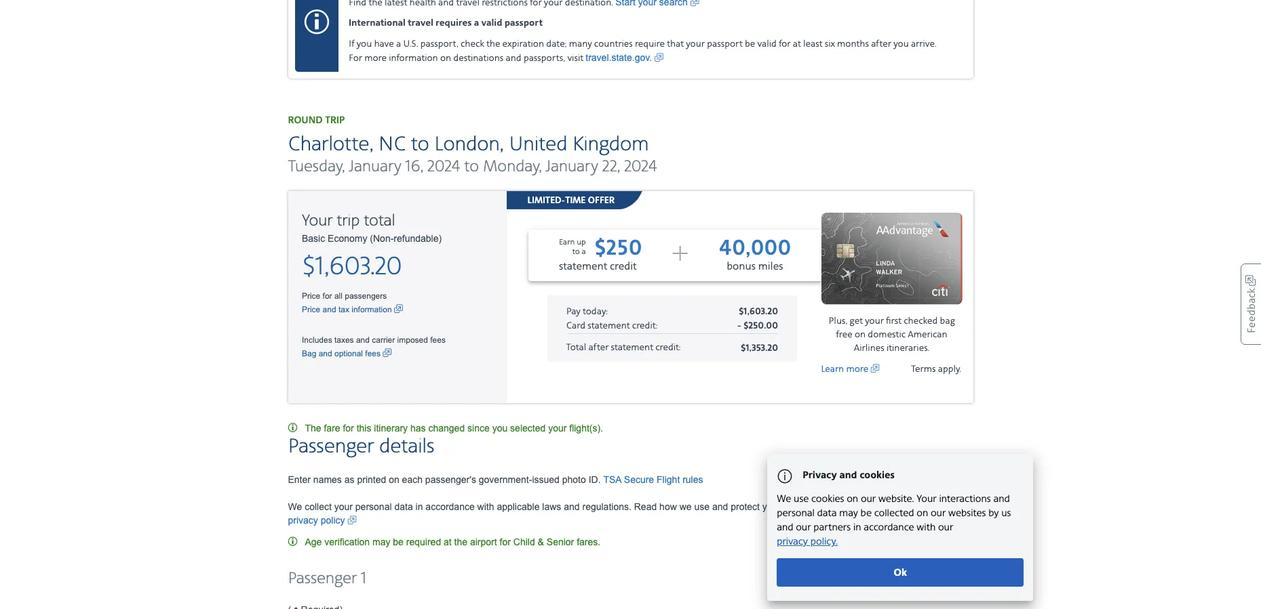 Task type: vqa. For each thing, say whether or not it's contained in the screenshot.
the -
yes



Task type: locate. For each thing, give the bounding box(es) containing it.
1 vertical spatial passenger
[[288, 570, 357, 589]]

to up statement credit at the top of the page
[[572, 247, 580, 257]]

passenger 1
[[288, 570, 366, 589]]

at right required
[[444, 537, 452, 548]]

airport
[[470, 537, 497, 548]]

valid inside if you have a u.s. passport, check the expiration date; many countries require that your passport be valid for at least six months after you arrive. for more information on destinations and passports, visit
[[757, 39, 776, 49]]

$1,603.20 up - $250.00
[[739, 307, 778, 318]]

regulations.
[[582, 502, 632, 513]]

1 passenger from the top
[[288, 435, 374, 460]]

price up includes
[[302, 305, 320, 315]]

january up limited-time offer
[[546, 157, 598, 177]]

$1,603.20 down economy
[[302, 252, 402, 283]]

0 vertical spatial at
[[793, 39, 801, 49]]

0 vertical spatial fees
[[430, 336, 446, 345]]

1 vertical spatial valid
[[757, 39, 776, 49]]

1 vertical spatial passport
[[707, 39, 742, 49]]

more right "learn" at the right bottom of the page
[[846, 364, 868, 375]]

on inside if you have a u.s. passport, check the expiration date; many countries require that your passport be valid for at least six months after you arrive. for more information on destinations and passports, visit
[[440, 53, 451, 64]]

0 horizontal spatial $1,603.20
[[302, 252, 402, 283]]

changed
[[428, 423, 465, 434]]

1 horizontal spatial on
[[440, 53, 451, 64]]

trip up 'charlotte,'
[[325, 115, 345, 127]]

passport right that
[[707, 39, 742, 49]]

card statement credit:
[[566, 321, 658, 332]]

terms
[[911, 364, 936, 375]]

2 horizontal spatial you
[[893, 39, 909, 49]]

and left "tax"
[[323, 305, 336, 315]]

months
[[837, 39, 869, 49]]

statement down the earn up to a
[[559, 260, 607, 273]]

price left all
[[302, 292, 320, 301]]

and
[[505, 53, 521, 64], [323, 305, 336, 315], [356, 336, 370, 345], [319, 349, 332, 359], [564, 502, 580, 513], [712, 502, 728, 513]]

leave feedback, opens external site in new window image
[[1241, 264, 1261, 345]]

0 horizontal spatial personal
[[355, 502, 392, 513]]

0 horizontal spatial 2024
[[428, 157, 460, 177]]

fees right imposed
[[430, 336, 446, 345]]

1 price from the top
[[302, 292, 320, 301]]

1 vertical spatial price
[[302, 305, 320, 315]]

a up the check at the left
[[474, 18, 479, 29]]

tsa
[[603, 475, 621, 486]]

passenger
[[288, 435, 374, 460], [288, 570, 357, 589]]

countries
[[594, 39, 632, 49]]

airlines
[[854, 343, 884, 354], [917, 502, 948, 513]]

0 vertical spatial information
[[389, 53, 438, 64]]

a left u.s.
[[396, 39, 401, 49]]

1 vertical spatial trip
[[337, 212, 360, 231]]

your inside plus, get your first checked bag free on domestic american airlines itineraries.
[[865, 316, 884, 327]]

government-
[[479, 475, 532, 486]]

applicable
[[497, 502, 540, 513]]

0 horizontal spatial january
[[349, 157, 401, 177]]

more down have
[[364, 53, 386, 64]]

and right use
[[712, 502, 728, 513]]

newpage image down require
[[654, 51, 663, 64]]

1 horizontal spatial personal
[[784, 502, 820, 513]]

2024 right 22,
[[624, 157, 657, 177]]

1 horizontal spatial you
[[492, 423, 508, 434]]

fares.
[[577, 537, 601, 548]]

imposed
[[397, 336, 428, 345]]

newpage image
[[654, 51, 663, 64], [394, 302, 403, 316], [383, 347, 392, 360], [871, 363, 879, 376], [348, 514, 356, 528]]

0 vertical spatial american
[[908, 330, 947, 340]]

you right if
[[356, 39, 372, 49]]

2 horizontal spatial to
[[572, 247, 580, 257]]

on down passport,
[[440, 53, 451, 64]]

after right total
[[589, 342, 609, 353]]

0 horizontal spatial be
[[393, 537, 404, 548]]

your up policy
[[334, 502, 353, 513]]

0 vertical spatial on
[[440, 53, 451, 64]]

information down u.s.
[[389, 53, 438, 64]]

require
[[635, 39, 664, 49]]

0 horizontal spatial passport
[[504, 18, 542, 29]]

itineraries.
[[887, 343, 930, 354]]

fees
[[430, 336, 446, 345], [365, 349, 381, 359]]

1 vertical spatial $1,603.20
[[739, 307, 778, 318]]

to left monday,
[[464, 157, 479, 177]]

details
[[379, 435, 434, 460]]

personal down printed
[[355, 502, 392, 513]]

valid up the check at the left
[[481, 18, 502, 29]]

age verification may be required at the airport for child & senior fares.
[[302, 537, 601, 548]]

information down passengers
[[352, 305, 392, 315]]

passenger for passenger details
[[288, 435, 374, 460]]

laws
[[542, 502, 561, 513]]

trip up economy
[[337, 212, 360, 231]]

2 january from the left
[[546, 157, 598, 177]]

newpage image for american airlines privacy policy
[[348, 514, 356, 528]]

1 vertical spatial statement
[[588, 321, 630, 332]]

40,000 bonus miles
[[719, 235, 791, 273]]

0 horizontal spatial more
[[364, 53, 386, 64]]

first
[[886, 316, 902, 327]]

0 horizontal spatial fees
[[365, 349, 381, 359]]

1 horizontal spatial more
[[846, 364, 868, 375]]

we
[[680, 502, 692, 513]]

passenger's
[[425, 475, 476, 486]]

american
[[908, 330, 947, 340], [874, 502, 915, 513]]

1 vertical spatial fees
[[365, 349, 381, 359]]

1 horizontal spatial a
[[474, 18, 479, 29]]

learn
[[821, 364, 844, 375]]

american airlines privacy policy link
[[288, 502, 948, 528]]

january left the 16,
[[349, 157, 401, 177]]

0 horizontal spatial to
[[411, 132, 429, 157]]

0 vertical spatial trip
[[325, 115, 345, 127]]

to right nc
[[411, 132, 429, 157]]

newpage image inside american airlines privacy policy link
[[348, 514, 356, 528]]

your right that
[[686, 39, 705, 49]]

fees down includes taxes and carrier imposed fees
[[365, 349, 381, 359]]

newpage image down domestic
[[871, 363, 879, 376]]

0 vertical spatial a
[[474, 18, 479, 29]]

nc
[[379, 132, 406, 157]]

0 vertical spatial after
[[871, 39, 891, 49]]

passport
[[504, 18, 542, 29], [707, 39, 742, 49]]

newpage image right policy
[[348, 514, 356, 528]]

statement down today:
[[588, 321, 630, 332]]

personal
[[355, 502, 392, 513], [784, 502, 820, 513]]

pay today:
[[566, 307, 608, 318]]

today:
[[583, 307, 608, 318]]

fare
[[324, 423, 340, 434]]

data
[[394, 502, 413, 513]]

passport,
[[420, 39, 458, 49]]

passenger down fare
[[288, 435, 374, 460]]

1 horizontal spatial the
[[486, 39, 500, 49]]

january
[[349, 157, 401, 177], [546, 157, 598, 177]]

newpage image
[[690, 0, 699, 9]]

trip inside your trip total basic economy (non-refundable)
[[337, 212, 360, 231]]

rules
[[683, 475, 703, 486]]

0 vertical spatial $1,603.20
[[302, 252, 402, 283]]

on
[[440, 53, 451, 64], [855, 330, 866, 340], [389, 475, 399, 486]]

card
[[566, 321, 585, 332]]

0 vertical spatial price
[[302, 292, 320, 301]]

0 horizontal spatial airlines
[[854, 343, 884, 354]]

0 vertical spatial more
[[364, 53, 386, 64]]

1 horizontal spatial airlines
[[917, 502, 948, 513]]

time
[[565, 195, 586, 206]]

your
[[302, 212, 333, 231]]

your right get
[[865, 316, 884, 327]]

credit:
[[632, 321, 658, 332], [655, 342, 681, 353]]

valid
[[481, 18, 502, 29], [757, 39, 776, 49]]

0 vertical spatial be
[[745, 39, 755, 49]]

0 horizontal spatial valid
[[481, 18, 502, 29]]

the inside if you have a u.s. passport, check the expiration date; many countries require that your passport be valid for at least six months after you arrive. for more information on destinations and passports, visit
[[486, 39, 500, 49]]

2 vertical spatial statement
[[611, 342, 653, 353]]

id.
[[589, 475, 601, 486]]

2 passenger from the top
[[288, 570, 357, 589]]

and down expiration
[[505, 53, 521, 64]]

a inside if you have a u.s. passport, check the expiration date; many countries require that your passport be valid for at least six months after you arrive. for more information on destinations and passports, visit
[[396, 39, 401, 49]]

newpage image for travel.state.gov.
[[654, 51, 663, 64]]

2 horizontal spatial a
[[582, 247, 586, 257]]

and down includes
[[319, 349, 332, 359]]

1 horizontal spatial passport
[[707, 39, 742, 49]]

taxes
[[334, 336, 354, 345]]

1 2024 from the left
[[428, 157, 460, 177]]

2 horizontal spatial on
[[855, 330, 866, 340]]

1 horizontal spatial at
[[793, 39, 801, 49]]

your left the flight(s).
[[548, 423, 567, 434]]

apply.
[[938, 364, 961, 375]]

the left airport
[[454, 537, 467, 548]]

statement credit
[[559, 260, 637, 273]]

1 personal from the left
[[355, 502, 392, 513]]

1 vertical spatial a
[[396, 39, 401, 49]]

and inside price and tax information link
[[323, 305, 336, 315]]

after inside if you have a u.s. passport, check the expiration date; many countries require that your passport be valid for at least six months after you arrive. for more information on destinations and passports, visit
[[871, 39, 891, 49]]

0 vertical spatial the
[[486, 39, 500, 49]]

american inside the american airlines privacy policy
[[874, 502, 915, 513]]

basic
[[302, 233, 325, 244]]

valid left least
[[757, 39, 776, 49]]

pay
[[566, 307, 581, 318]]

statement down card statement credit:
[[611, 342, 653, 353]]

optional
[[334, 349, 363, 359]]

1 horizontal spatial valid
[[757, 39, 776, 49]]

1 vertical spatial the
[[454, 537, 467, 548]]

statement
[[559, 260, 607, 273], [588, 321, 630, 332], [611, 342, 653, 353]]

free
[[836, 330, 853, 340]]

passenger for passenger 1
[[288, 570, 357, 589]]

be left least
[[745, 39, 755, 49]]

for
[[348, 53, 362, 64]]

travel.state.gov.
[[585, 52, 654, 63]]

1 horizontal spatial january
[[546, 157, 598, 177]]

1 horizontal spatial $1,603.20
[[739, 307, 778, 318]]

that
[[667, 39, 684, 49]]

1 vertical spatial be
[[393, 537, 404, 548]]

price
[[302, 292, 320, 301], [302, 305, 320, 315]]

to inside the earn up to a
[[572, 247, 580, 257]]

after
[[871, 39, 891, 49], [589, 342, 609, 353]]

trip for total
[[337, 212, 360, 231]]

plus,
[[829, 316, 848, 327]]

1 horizontal spatial be
[[745, 39, 755, 49]]

0 horizontal spatial you
[[356, 39, 372, 49]]

a inside the earn up to a
[[582, 247, 586, 257]]

0 horizontal spatial on
[[389, 475, 399, 486]]

international travel requires a valid passport
[[348, 18, 542, 29]]

travel.state.gov. link
[[585, 51, 663, 64]]

passports,
[[523, 53, 565, 64]]

be right may
[[393, 537, 404, 548]]

for inside if you have a u.s. passport, check the expiration date; many countries require that your passport be valid for at least six months after you arrive. for more information on destinations and passports, visit
[[779, 39, 790, 49]]

how
[[659, 502, 677, 513]]

passport up expiration
[[504, 18, 542, 29]]

visit
[[567, 53, 583, 64]]

0 vertical spatial airlines
[[854, 343, 884, 354]]

1 vertical spatial american
[[874, 502, 915, 513]]

2 vertical spatial a
[[582, 247, 586, 257]]

- $250.00
[[737, 321, 778, 332]]

on left each
[[389, 475, 399, 486]]

price and tax information
[[302, 305, 394, 315]]

passenger up required image
[[288, 570, 357, 589]]

2 price from the top
[[302, 305, 320, 315]]

0 horizontal spatial at
[[444, 537, 452, 548]]

you left arrive.
[[893, 39, 909, 49]]

1 horizontal spatial after
[[871, 39, 891, 49]]

the up destinations
[[486, 39, 500, 49]]

after right months
[[871, 39, 891, 49]]

0 horizontal spatial after
[[589, 342, 609, 353]]

information
[[389, 53, 438, 64], [352, 305, 392, 315]]

personal left information.
[[784, 502, 820, 513]]

newpage image down carrier
[[383, 347, 392, 360]]

price and tax information link
[[302, 302, 403, 316]]

you right since
[[492, 423, 508, 434]]

1 vertical spatial on
[[855, 330, 866, 340]]

information.
[[823, 502, 872, 513]]

0 horizontal spatial a
[[396, 39, 401, 49]]

at left least
[[793, 39, 801, 49]]

american right information.
[[874, 502, 915, 513]]

0 vertical spatial passenger
[[288, 435, 374, 460]]

learn more link
[[821, 363, 879, 376]]

american inside plus, get your first checked bag free on domestic american airlines itineraries.
[[908, 330, 947, 340]]

read
[[634, 502, 657, 513]]

checked
[[904, 316, 938, 327]]

credit: up total after statement credit:
[[632, 321, 658, 332]]

may
[[372, 537, 390, 548]]

to
[[411, 132, 429, 157], [464, 157, 479, 177], [572, 247, 580, 257]]

1 vertical spatial at
[[444, 537, 452, 548]]

credit: down card statement credit:
[[655, 342, 681, 353]]

on down get
[[855, 330, 866, 340]]

for
[[779, 39, 790, 49], [323, 292, 332, 301], [343, 423, 354, 434], [500, 537, 511, 548]]

trip inside round trip charlotte, nc                    to                   london, united kingdom tuesday,                       january 16, 2024 to                        monday,                             january 22, 2024
[[325, 115, 345, 127]]

1 vertical spatial airlines
[[917, 502, 948, 513]]

photo
[[562, 475, 586, 486]]

2024 right the 16,
[[428, 157, 460, 177]]

1 horizontal spatial 2024
[[624, 157, 657, 177]]

0 vertical spatial credit:
[[632, 321, 658, 332]]

for left least
[[779, 39, 790, 49]]

and right laws
[[564, 502, 580, 513]]

american down 'checked' at right
[[908, 330, 947, 340]]

a right earn
[[582, 247, 586, 257]]

tax
[[338, 305, 349, 315]]



Task type: describe. For each thing, give the bounding box(es) containing it.
in
[[416, 502, 423, 513]]

and inside if you have a u.s. passport, check the expiration date; many countries require that your passport be valid for at least six months after you arrive. for more information on destinations and passports, visit
[[505, 53, 521, 64]]

economy
[[328, 233, 367, 244]]

passport inside if you have a u.s. passport, check the expiration date; many countries require that your passport be valid for at least six months after you arrive. for more information on destinations and passports, visit
[[707, 39, 742, 49]]

date;
[[546, 39, 566, 49]]

all
[[334, 292, 343, 301]]

fees inside "link"
[[365, 349, 381, 359]]

if
[[348, 39, 354, 49]]

verification
[[324, 537, 370, 548]]

required image
[[294, 604, 298, 610]]

plus image
[[673, 246, 688, 261]]

1 horizontal spatial to
[[464, 157, 479, 177]]

bag
[[302, 349, 316, 359]]

arrive.
[[911, 39, 936, 49]]

tsa secure flight rules button
[[603, 473, 703, 487]]

$250
[[594, 235, 642, 262]]

0 vertical spatial passport
[[504, 18, 542, 29]]

miles
[[758, 260, 783, 273]]

privacy
[[288, 515, 318, 526]]

0 vertical spatial valid
[[481, 18, 502, 29]]

your trip total basic economy (non-refundable)
[[302, 212, 442, 244]]

a for valid
[[474, 18, 479, 29]]

check
[[460, 39, 484, 49]]

get
[[850, 316, 863, 327]]

for left all
[[323, 292, 332, 301]]

passenger details
[[288, 435, 434, 460]]

use
[[694, 502, 710, 513]]

newpage image for learn more
[[871, 363, 879, 376]]

16,
[[406, 157, 424, 177]]

and right taxes
[[356, 336, 370, 345]]

on inside plus, get your first checked bag free on domestic american airlines itineraries.
[[855, 330, 866, 340]]

carrier
[[372, 336, 395, 345]]

1 vertical spatial more
[[846, 364, 868, 375]]

earn
[[559, 237, 575, 247]]

total
[[566, 342, 586, 353]]

1 horizontal spatial fees
[[430, 336, 446, 345]]

earn up to a
[[559, 237, 586, 257]]

for left this
[[343, 423, 354, 434]]

more inside if you have a u.s. passport, check the expiration date; many countries require that your passport be valid for at least six months after you arrive. for more information on destinations and passports, visit
[[364, 53, 386, 64]]

each
[[402, 475, 423, 486]]

if you have a u.s. passport, check the expiration date; many countries require that your passport be valid for at least six months after you arrive. for more information on destinations and passports, visit
[[348, 39, 936, 64]]

0 horizontal spatial the
[[454, 537, 467, 548]]

u.s.
[[403, 39, 418, 49]]

names
[[313, 475, 342, 486]]

secure
[[624, 475, 654, 486]]

flight
[[657, 475, 680, 486]]

trip for charlotte,
[[325, 115, 345, 127]]

since
[[467, 423, 490, 434]]

at inside if you have a u.s. passport, check the expiration date; many countries require that your passport be valid for at least six months after you arrive. for more information on destinations and passports, visit
[[793, 39, 801, 49]]

accordance
[[426, 502, 475, 513]]

includes
[[302, 336, 332, 345]]

information inside if you have a u.s. passport, check the expiration date; many countries require that your passport be valid for at least six months after you arrive. for more information on destinations and passports, visit
[[389, 53, 438, 64]]

2 2024 from the left
[[624, 157, 657, 177]]

round
[[288, 115, 323, 127]]

bag and optional fees link
[[302, 347, 392, 360]]

for left child
[[500, 537, 511, 548]]

as
[[344, 475, 355, 486]]

kingdom
[[572, 132, 649, 157]]

protect
[[731, 502, 760, 513]]

itinerary
[[374, 423, 408, 434]]

six
[[824, 39, 835, 49]]

be inside if you have a u.s. passport, check the expiration date; many countries require that your passport be valid for at least six months after you arrive. for more information on destinations and passports, visit
[[745, 39, 755, 49]]

price for price and tax information
[[302, 305, 320, 315]]

40,000
[[719, 235, 791, 262]]

we
[[288, 502, 302, 513]]

with
[[477, 502, 494, 513]]

1 vertical spatial after
[[589, 342, 609, 353]]

least
[[803, 39, 822, 49]]

selected
[[510, 423, 546, 434]]

enter names as printed on each passenger's government-issued photo id. tsa secure flight rules
[[288, 475, 703, 486]]

policy
[[321, 515, 345, 526]]

expiration
[[502, 39, 544, 49]]

1 vertical spatial information
[[352, 305, 392, 315]]

has
[[410, 423, 426, 434]]

monday,
[[483, 157, 542, 177]]

2 personal from the left
[[784, 502, 820, 513]]

0 vertical spatial statement
[[559, 260, 607, 273]]

price for price for all passengers
[[302, 292, 320, 301]]

a for u.s.
[[396, 39, 401, 49]]

and inside the bag and optional fees "link"
[[319, 349, 332, 359]]

issued
[[532, 475, 560, 486]]

airlines inside the american airlines privacy policy
[[917, 502, 948, 513]]

requires
[[435, 18, 471, 29]]

learn more
[[821, 364, 871, 375]]

the fare for this itinerary has changed since you selected your flight(s).
[[302, 423, 603, 434]]

international
[[348, 18, 405, 29]]

1 january from the left
[[349, 157, 401, 177]]

bag
[[940, 316, 955, 327]]

up
[[577, 237, 586, 247]]

airlines inside plus, get your first checked bag free on domestic american airlines itineraries.
[[854, 343, 884, 354]]

newpage image up imposed
[[394, 302, 403, 316]]

we collect your personal data in accordance with applicable laws and regulations. read how we use and protect your personal information.
[[288, 502, 874, 513]]

your inside if you have a u.s. passport, check the expiration date; many countries require that your passport be valid for at least six months after you arrive. for more information on destinations and passports, visit
[[686, 39, 705, 49]]

passengers
[[345, 292, 387, 301]]

domestic
[[868, 330, 906, 340]]

travel
[[407, 18, 433, 29]]

2 vertical spatial on
[[389, 475, 399, 486]]

your right protect
[[762, 502, 781, 513]]

total after statement credit:
[[566, 342, 681, 353]]

includes taxes and carrier imposed fees
[[302, 336, 446, 345]]

limited-time offer
[[527, 195, 615, 206]]

22,
[[602, 157, 620, 177]]

1 vertical spatial credit:
[[655, 342, 681, 353]]

limited-
[[527, 195, 565, 206]]

collect
[[305, 502, 332, 513]]

$1,353.20
[[741, 343, 778, 355]]



